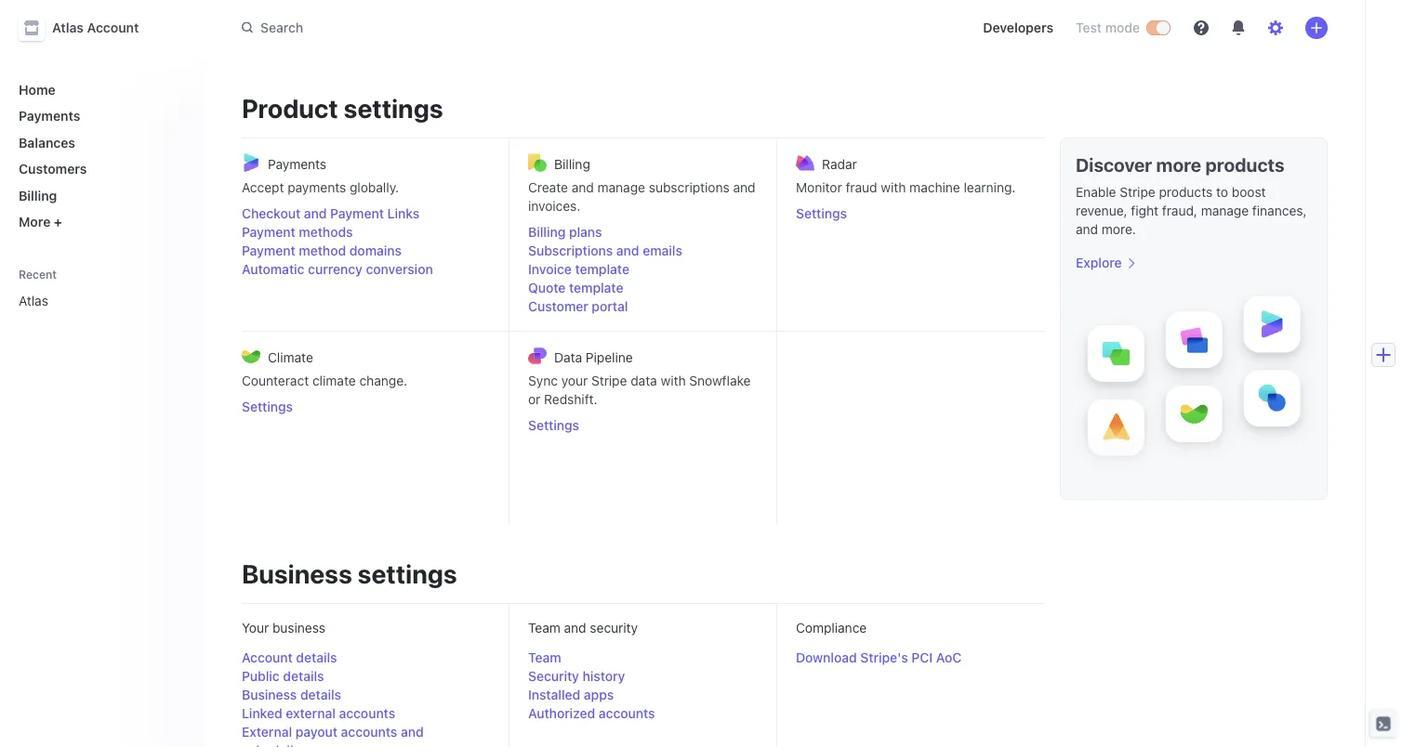 Task type: describe. For each thing, give the bounding box(es) containing it.
atlas for atlas account
[[52, 20, 84, 35]]

payments inside payments link
[[19, 108, 80, 124]]

account inside account details public details business details linked external accounts external payout accounts and scheduling
[[242, 651, 293, 666]]

snowflake
[[690, 373, 751, 389]]

links
[[388, 206, 420, 221]]

climate
[[313, 373, 356, 389]]

atlas link
[[11, 286, 164, 316]]

redshift.
[[544, 392, 598, 407]]

settings for sync your stripe data with snowflake or redshift.
[[528, 418, 580, 434]]

accounts up external payout accounts and scheduling link
[[339, 707, 396, 722]]

settings link for with
[[796, 205, 1027, 223]]

billing inside billing link
[[19, 188, 57, 203]]

customer portal link
[[528, 298, 758, 316]]

quote
[[528, 280, 566, 296]]

1 vertical spatial template
[[569, 280, 624, 296]]

Search search field
[[231, 11, 755, 45]]

data
[[554, 350, 582, 365]]

billing plans subscriptions and emails invoice template quote template customer portal
[[528, 225, 683, 314]]

payment method domains link
[[242, 242, 490, 260]]

settings for business settings
[[358, 559, 457, 589]]

customers
[[19, 161, 87, 177]]

payment methods link
[[242, 223, 490, 242]]

more.
[[1102, 222, 1137, 237]]

or
[[528, 392, 541, 407]]

manage inside create and manage subscriptions and invoices.
[[598, 180, 646, 195]]

aoc
[[937, 651, 962, 666]]

monitor fraud with machine learning.
[[796, 180, 1016, 195]]

counteract
[[242, 373, 309, 389]]

invoices.
[[528, 199, 581, 214]]

external payout accounts and scheduling link
[[242, 724, 490, 748]]

public
[[242, 669, 280, 685]]

revenue,
[[1076, 203, 1128, 219]]

settings for product settings
[[344, 93, 443, 123]]

quote template link
[[528, 279, 758, 298]]

product
[[242, 93, 338, 123]]

more
[[1157, 153, 1202, 175]]

accept
[[242, 180, 284, 195]]

download
[[796, 651, 857, 666]]

stripe inside discover more products enable stripe products to boost revenue, fight fraud, manage finances, and more.
[[1120, 185, 1156, 200]]

2 vertical spatial payment
[[242, 243, 296, 259]]

home link
[[11, 74, 190, 105]]

checkout and payment links payment methods payment method domains automatic currency conversion
[[242, 206, 433, 277]]

test
[[1076, 20, 1102, 35]]

discover more products section
[[1060, 138, 1328, 500]]

business inside account details public details business details linked external accounts external payout accounts and scheduling
[[242, 688, 297, 703]]

balances link
[[11, 127, 190, 158]]

counteract climate change.
[[242, 373, 408, 389]]

checkout
[[242, 206, 301, 221]]

compliance
[[796, 621, 867, 636]]

subscriptions
[[528, 243, 613, 259]]

more +
[[19, 214, 62, 230]]

more
[[19, 214, 51, 230]]

0 vertical spatial details
[[296, 651, 337, 666]]

balances
[[19, 135, 75, 150]]

security
[[590, 621, 638, 636]]

payout
[[296, 725, 338, 740]]

settings link for change.
[[242, 398, 490, 417]]

1 vertical spatial products
[[1160, 185, 1213, 200]]

product settings
[[242, 93, 443, 123]]

1 horizontal spatial with
[[881, 180, 906, 195]]

create
[[528, 180, 568, 195]]

0 vertical spatial billing
[[554, 156, 591, 172]]

linked external accounts link
[[242, 705, 396, 724]]

business details link
[[242, 687, 341, 705]]

Search text field
[[231, 11, 755, 45]]

business settings
[[242, 559, 457, 589]]

1 business from the top
[[242, 559, 352, 589]]

portal
[[592, 299, 628, 314]]

developers link
[[976, 13, 1061, 43]]

your
[[242, 621, 269, 636]]

2 vertical spatial details
[[300, 688, 341, 703]]

payments link
[[11, 101, 190, 131]]

settings for counteract climate change.
[[242, 400, 293, 415]]

installed
[[528, 688, 581, 703]]

accept payments globally.
[[242, 180, 399, 195]]

settings link for stripe
[[528, 417, 758, 435]]

accounts right the payout
[[341, 725, 398, 740]]

download stripe's pci aoc link
[[796, 649, 962, 668]]

0 vertical spatial payment
[[330, 206, 384, 221]]

team and security
[[528, 621, 638, 636]]

linked
[[242, 707, 283, 722]]

machine
[[910, 180, 961, 195]]

team security history installed apps authorized accounts
[[528, 651, 655, 722]]

developers
[[984, 20, 1054, 35]]

checkout and payment links link
[[242, 205, 490, 223]]

public details link
[[242, 668, 324, 687]]

finances,
[[1253, 203, 1307, 219]]

history
[[583, 669, 626, 685]]

to
[[1217, 185, 1229, 200]]

team for team and security
[[528, 621, 561, 636]]

help image
[[1194, 20, 1209, 35]]

external
[[242, 725, 292, 740]]

methods
[[299, 225, 353, 240]]

atlas account button
[[19, 15, 158, 41]]



Task type: vqa. For each thing, say whether or not it's contained in the screenshot.
Test mode checkbox
no



Task type: locate. For each thing, give the bounding box(es) containing it.
atlas up home
[[52, 20, 84, 35]]

1 horizontal spatial manage
[[1202, 203, 1249, 219]]

payment up payment methods link
[[330, 206, 384, 221]]

settings link down sync your stripe data with snowflake or redshift.
[[528, 417, 758, 435]]

template
[[575, 262, 630, 277], [569, 280, 624, 296]]

climate
[[268, 350, 313, 365]]

account up home link
[[87, 20, 139, 35]]

0 horizontal spatial manage
[[598, 180, 646, 195]]

0 vertical spatial business
[[242, 559, 352, 589]]

recent navigation links element
[[0, 267, 205, 316]]

1 vertical spatial team
[[528, 651, 562, 666]]

recent
[[19, 268, 57, 281]]

account up public
[[242, 651, 293, 666]]

+
[[54, 214, 62, 230]]

billing
[[554, 156, 591, 172], [19, 188, 57, 203], [528, 225, 566, 240]]

and inside billing plans subscriptions and emails invoice template quote template customer portal
[[617, 243, 640, 259]]

0 horizontal spatial settings link
[[242, 398, 490, 417]]

accounts inside the "team security history installed apps authorized accounts"
[[599, 707, 655, 722]]

1 vertical spatial manage
[[1202, 203, 1249, 219]]

2 vertical spatial settings
[[528, 418, 580, 434]]

details up "linked external accounts" link
[[300, 688, 341, 703]]

authorized accounts link
[[528, 705, 655, 724]]

fight
[[1132, 203, 1159, 219]]

products up fraud,
[[1160, 185, 1213, 200]]

manage
[[598, 180, 646, 195], [1202, 203, 1249, 219]]

1 vertical spatial details
[[283, 669, 324, 685]]

radar
[[822, 156, 857, 172]]

settings image
[[1269, 20, 1284, 35]]

stripe's
[[861, 651, 909, 666]]

and inside discover more products enable stripe products to boost revenue, fight fraud, manage finances, and more.
[[1076, 222, 1099, 237]]

payment up automatic
[[242, 243, 296, 259]]

with
[[881, 180, 906, 195], [661, 373, 686, 389]]

data
[[631, 373, 657, 389]]

0 vertical spatial account
[[87, 20, 139, 35]]

1 horizontal spatial stripe
[[1120, 185, 1156, 200]]

discover more products enable stripe products to boost revenue, fight fraud, manage finances, and more.
[[1076, 153, 1307, 237]]

explore
[[1076, 255, 1122, 271]]

settings link down change.
[[242, 398, 490, 417]]

authorized
[[528, 707, 596, 722]]

automatic currency conversion link
[[242, 260, 490, 279]]

stripe up fight
[[1120, 185, 1156, 200]]

payment down checkout
[[242, 225, 296, 240]]

1 horizontal spatial account
[[242, 651, 293, 666]]

and inside account details public details business details linked external accounts external payout accounts and scheduling
[[401, 725, 424, 740]]

team link
[[528, 649, 562, 668]]

atlas inside recent navigation links element
[[19, 293, 48, 309]]

payment
[[330, 206, 384, 221], [242, 225, 296, 240], [242, 243, 296, 259]]

1 horizontal spatial payments
[[268, 156, 327, 172]]

settings link
[[796, 205, 1027, 223], [242, 398, 490, 417], [528, 417, 758, 435]]

home
[[19, 82, 56, 97]]

atlas down the recent
[[19, 293, 48, 309]]

2 team from the top
[[528, 651, 562, 666]]

products up boost
[[1206, 153, 1285, 175]]

settings link down the monitor fraud with machine learning.
[[796, 205, 1027, 223]]

atlas for atlas
[[19, 293, 48, 309]]

installed apps link
[[528, 687, 614, 705]]

and inside checkout and payment links payment methods payment method domains automatic currency conversion
[[304, 206, 327, 221]]

with inside sync your stripe data with snowflake or redshift.
[[661, 373, 686, 389]]

1 vertical spatial stripe
[[592, 373, 627, 389]]

1 vertical spatial settings
[[242, 400, 293, 415]]

globally.
[[350, 180, 399, 195]]

scheduling
[[242, 744, 309, 748]]

domains
[[350, 243, 402, 259]]

payments up payments at top
[[268, 156, 327, 172]]

1 horizontal spatial settings link
[[528, 417, 758, 435]]

billing inside billing plans subscriptions and emails invoice template quote template customer portal
[[528, 225, 566, 240]]

invoice
[[528, 262, 572, 277]]

change.
[[360, 373, 408, 389]]

accounts
[[339, 707, 396, 722], [599, 707, 655, 722], [341, 725, 398, 740]]

0 horizontal spatial stripe
[[592, 373, 627, 389]]

emails
[[643, 243, 683, 259]]

currency
[[308, 262, 363, 277]]

automatic
[[242, 262, 305, 277]]

stripe
[[1120, 185, 1156, 200], [592, 373, 627, 389]]

settings
[[796, 206, 848, 221], [242, 400, 293, 415], [528, 418, 580, 434]]

plans
[[569, 225, 602, 240]]

search
[[260, 20, 303, 35]]

1 horizontal spatial settings
[[528, 418, 580, 434]]

2 horizontal spatial settings link
[[796, 205, 1027, 223]]

method
[[299, 243, 346, 259]]

external
[[286, 707, 336, 722]]

customers link
[[11, 154, 190, 184]]

data pipeline
[[554, 350, 633, 365]]

0 horizontal spatial settings
[[242, 400, 293, 415]]

1 vertical spatial account
[[242, 651, 293, 666]]

1 team from the top
[[528, 621, 561, 636]]

payments up balances
[[19, 108, 80, 124]]

2 vertical spatial billing
[[528, 225, 566, 240]]

pci
[[912, 651, 933, 666]]

billing down invoices.
[[528, 225, 566, 240]]

pipeline
[[586, 350, 633, 365]]

0 horizontal spatial account
[[87, 20, 139, 35]]

settings down redshift.
[[528, 418, 580, 434]]

core navigation links element
[[11, 74, 190, 237]]

1 vertical spatial payment
[[242, 225, 296, 240]]

manage down to
[[1202, 203, 1249, 219]]

0 vertical spatial template
[[575, 262, 630, 277]]

details down business
[[296, 651, 337, 666]]

0 vertical spatial settings
[[796, 206, 848, 221]]

2 business from the top
[[242, 688, 297, 703]]

account inside button
[[87, 20, 139, 35]]

0 horizontal spatial with
[[661, 373, 686, 389]]

with right fraud
[[881, 180, 906, 195]]

with right data
[[661, 373, 686, 389]]

0 vertical spatial payments
[[19, 108, 80, 124]]

template up portal on the top left
[[569, 280, 624, 296]]

billing plans link
[[528, 223, 758, 242]]

business
[[242, 559, 352, 589], [242, 688, 297, 703]]

mode
[[1106, 20, 1140, 35]]

test mode
[[1076, 20, 1140, 35]]

apps
[[584, 688, 614, 703]]

team up security
[[528, 651, 562, 666]]

accounts down apps
[[599, 707, 655, 722]]

account
[[87, 20, 139, 35], [242, 651, 293, 666]]

settings down monitor
[[796, 206, 848, 221]]

subscriptions and emails link
[[528, 242, 758, 260]]

manage inside discover more products enable stripe products to boost revenue, fight fraud, manage finances, and more.
[[1202, 203, 1249, 219]]

0 vertical spatial manage
[[598, 180, 646, 195]]

boost
[[1232, 185, 1267, 200]]

0 horizontal spatial payments
[[19, 108, 80, 124]]

invoice template link
[[528, 260, 758, 279]]

business up business
[[242, 559, 352, 589]]

template down subscriptions
[[575, 262, 630, 277]]

enable
[[1076, 185, 1117, 200]]

1 horizontal spatial atlas
[[52, 20, 84, 35]]

payments
[[288, 180, 346, 195]]

0 vertical spatial atlas
[[52, 20, 84, 35]]

monitor
[[796, 180, 843, 195]]

explore button
[[1076, 254, 1137, 273]]

business
[[273, 621, 326, 636]]

stripe inside sync your stripe data with snowflake or redshift.
[[592, 373, 627, 389]]

team for team security history installed apps authorized accounts
[[528, 651, 562, 666]]

1 vertical spatial with
[[661, 373, 686, 389]]

learning.
[[964, 180, 1016, 195]]

fraud,
[[1163, 203, 1198, 219]]

team up team link
[[528, 621, 561, 636]]

team
[[528, 621, 561, 636], [528, 651, 562, 666]]

team inside the "team security history installed apps authorized accounts"
[[528, 651, 562, 666]]

1 vertical spatial billing
[[19, 188, 57, 203]]

billing link
[[11, 180, 190, 211]]

download stripe's pci aoc
[[796, 651, 962, 666]]

0 vertical spatial settings
[[344, 93, 443, 123]]

fraud
[[846, 180, 878, 195]]

settings down counteract
[[242, 400, 293, 415]]

settings for monitor fraud with machine learning.
[[796, 206, 848, 221]]

0 vertical spatial stripe
[[1120, 185, 1156, 200]]

billing up more + at top left
[[19, 188, 57, 203]]

1 vertical spatial settings
[[358, 559, 457, 589]]

customer
[[528, 299, 589, 314]]

0 horizontal spatial atlas
[[19, 293, 48, 309]]

and
[[572, 180, 594, 195], [734, 180, 756, 195], [304, 206, 327, 221], [1076, 222, 1099, 237], [617, 243, 640, 259], [564, 621, 587, 636], [401, 725, 424, 740]]

your
[[562, 373, 588, 389]]

atlas inside button
[[52, 20, 84, 35]]

sync
[[528, 373, 558, 389]]

details up business details 'link'
[[283, 669, 324, 685]]

1 vertical spatial payments
[[268, 156, 327, 172]]

2 horizontal spatial settings
[[796, 206, 848, 221]]

security
[[528, 669, 579, 685]]

0 vertical spatial with
[[881, 180, 906, 195]]

0 vertical spatial products
[[1206, 153, 1285, 175]]

0 vertical spatial team
[[528, 621, 561, 636]]

manage up billing plans link
[[598, 180, 646, 195]]

1 vertical spatial atlas
[[19, 293, 48, 309]]

billing up create
[[554, 156, 591, 172]]

business up linked
[[242, 688, 297, 703]]

account details link
[[242, 649, 337, 668]]

stripe down the 'pipeline' at the top of the page
[[592, 373, 627, 389]]

sync your stripe data with snowflake or redshift.
[[528, 373, 751, 407]]

subscriptions
[[649, 180, 730, 195]]

1 vertical spatial business
[[242, 688, 297, 703]]



